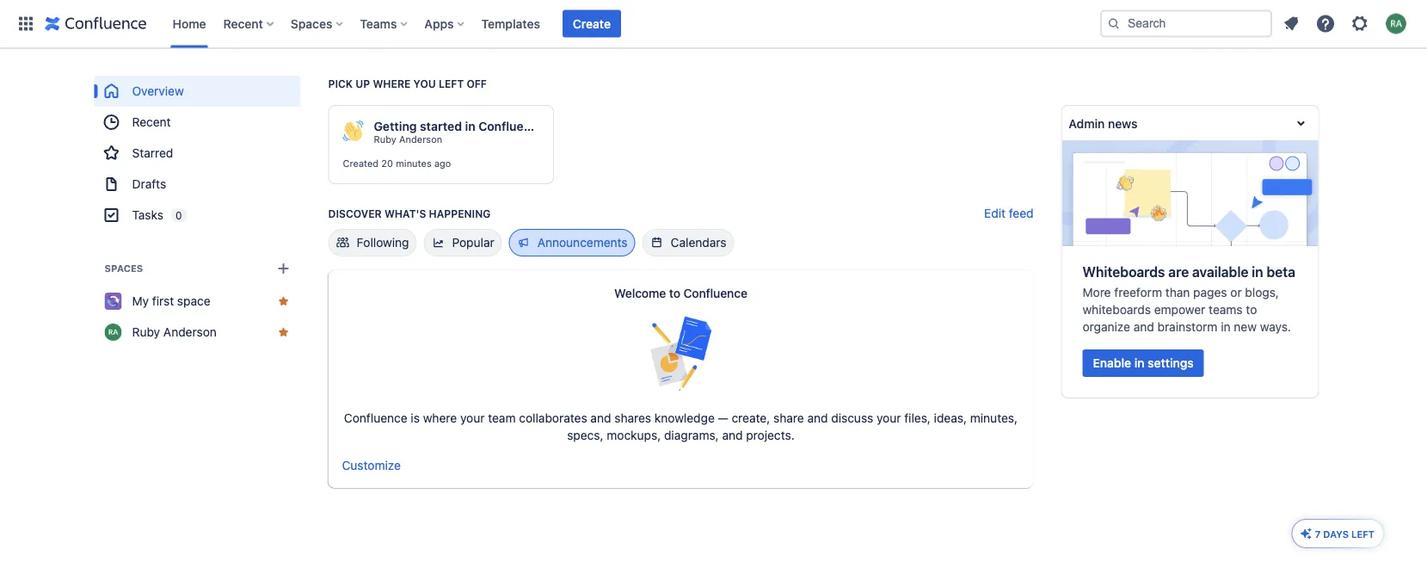 Task type: locate. For each thing, give the bounding box(es) containing it.
whiteboards are available in beta more freeform than pages or blogs, whiteboards empower teams to organize and brainstorm in new ways.
[[1083, 264, 1296, 334]]

started
[[420, 119, 462, 133]]

created
[[343, 158, 379, 169]]

0 vertical spatial ruby
[[374, 134, 397, 145]]

0 horizontal spatial to
[[669, 286, 681, 300]]

ways.
[[1261, 320, 1292, 334]]

minutes,
[[971, 411, 1018, 425]]

global element
[[10, 0, 1097, 48]]

whiteboards
[[1083, 302, 1152, 317]]

teams
[[360, 16, 397, 31]]

premium icon image
[[1300, 527, 1314, 541]]

more
[[1083, 285, 1112, 299]]

spaces
[[291, 16, 333, 31], [105, 263, 143, 274]]

1 vertical spatial where
[[423, 411, 457, 425]]

1 vertical spatial to
[[1247, 302, 1258, 317]]

to right welcome
[[669, 286, 681, 300]]

1 vertical spatial ruby
[[132, 325, 160, 339]]

overview
[[132, 84, 184, 98]]

minutes
[[396, 158, 432, 169]]

ruby anderson link down "space" in the bottom of the page
[[94, 317, 301, 348]]

0
[[175, 209, 182, 221]]

recent
[[223, 16, 263, 31], [132, 115, 171, 129]]

diagrams,
[[664, 428, 719, 442]]

banner
[[0, 0, 1428, 48]]

your left team
[[460, 411, 485, 425]]

ruby inside getting started in confluence ruby anderson
[[374, 134, 397, 145]]

recent link
[[94, 107, 301, 138]]

edit feed
[[985, 206, 1034, 220]]

anderson inside getting started in confluence ruby anderson
[[399, 134, 443, 145]]

to
[[669, 286, 681, 300], [1247, 302, 1258, 317]]

anderson down started at the left of page
[[399, 134, 443, 145]]

1 horizontal spatial where
[[423, 411, 457, 425]]

0 horizontal spatial your
[[460, 411, 485, 425]]

1 vertical spatial recent
[[132, 115, 171, 129]]

first
[[152, 294, 174, 308]]

1 horizontal spatial anderson
[[399, 134, 443, 145]]

1 horizontal spatial ruby
[[374, 134, 397, 145]]

settings icon image
[[1350, 13, 1371, 34]]

where inside confluence is where your team collaborates and shares knowledge — create, share and discuss your files, ideas, minutes, specs, mockups, diagrams, and projects.
[[423, 411, 457, 425]]

and down whiteboards
[[1134, 320, 1155, 334]]

your
[[460, 411, 485, 425], [877, 411, 902, 425]]

0 vertical spatial where
[[373, 77, 411, 90]]

0 horizontal spatial anderson
[[163, 325, 217, 339]]

mockups,
[[607, 428, 661, 442]]

specs,
[[567, 428, 604, 442]]

recent right home
[[223, 16, 263, 31]]

1 horizontal spatial your
[[877, 411, 902, 425]]

spaces right the recent dropdown button
[[291, 16, 333, 31]]

1 horizontal spatial confluence
[[479, 119, 545, 133]]

1 vertical spatial confluence
[[684, 286, 748, 300]]

0 vertical spatial anderson
[[399, 134, 443, 145]]

in up 'blogs,'
[[1253, 264, 1264, 280]]

confluence down calendars
[[684, 286, 748, 300]]

your left files,
[[877, 411, 902, 425]]

apps button
[[420, 10, 471, 37]]

recent up starred
[[132, 115, 171, 129]]

admin news
[[1069, 116, 1138, 130]]

0 horizontal spatial spaces
[[105, 263, 143, 274]]

0 horizontal spatial ruby
[[132, 325, 160, 339]]

ruby anderson link up minutes
[[374, 133, 443, 145]]

and
[[1134, 320, 1155, 334], [591, 411, 612, 425], [808, 411, 828, 425], [723, 428, 743, 442]]

share
[[774, 411, 805, 425]]

in
[[465, 119, 476, 133], [1253, 264, 1264, 280], [1222, 320, 1231, 334], [1135, 356, 1145, 370]]

to up new at right
[[1247, 302, 1258, 317]]

starred link
[[94, 138, 301, 169]]

confluence image
[[45, 13, 147, 34], [45, 13, 147, 34]]

where right is
[[423, 411, 457, 425]]

freeform
[[1115, 285, 1163, 299]]

1 horizontal spatial spaces
[[291, 16, 333, 31]]

search image
[[1108, 17, 1121, 31]]

7 days left
[[1316, 528, 1375, 540]]

1 your from the left
[[460, 411, 485, 425]]

home link
[[167, 10, 211, 37]]

feed
[[1009, 206, 1034, 220]]

appswitcher icon image
[[15, 13, 36, 34]]

calendars
[[671, 235, 727, 250]]

in right started at the left of page
[[465, 119, 476, 133]]

days
[[1324, 528, 1350, 540]]

and up specs,
[[591, 411, 612, 425]]

getting
[[374, 119, 417, 133]]

1 horizontal spatial to
[[1247, 302, 1258, 317]]

confluence is where your team collaborates and shares knowledge — create, share and discuss your files, ideas, minutes, specs, mockups, diagrams, and projects.
[[344, 411, 1018, 442]]

2 your from the left
[[877, 411, 902, 425]]

20
[[382, 158, 393, 169]]

2 vertical spatial confluence
[[344, 411, 408, 425]]

group containing overview
[[94, 76, 301, 231]]

my
[[132, 294, 149, 308]]

where right up
[[373, 77, 411, 90]]

ruby down getting
[[374, 134, 397, 145]]

recent button
[[218, 10, 280, 37]]

1 horizontal spatial ruby anderson link
[[374, 133, 443, 145]]

pick up where you left off
[[328, 77, 487, 90]]

0 vertical spatial recent
[[223, 16, 263, 31]]

0 horizontal spatial confluence
[[344, 411, 408, 425]]

calendars button
[[643, 229, 735, 256]]

0 horizontal spatial where
[[373, 77, 411, 90]]

anderson down "space" in the bottom of the page
[[163, 325, 217, 339]]

where for you
[[373, 77, 411, 90]]

0 vertical spatial spaces
[[291, 16, 333, 31]]

0 vertical spatial confluence
[[479, 119, 545, 133]]

announcements
[[538, 235, 628, 250]]

than
[[1166, 285, 1191, 299]]

files,
[[905, 411, 931, 425]]

1 horizontal spatial recent
[[223, 16, 263, 31]]

7
[[1316, 528, 1321, 540]]

to inside whiteboards are available in beta more freeform than pages or blogs, whiteboards empower teams to organize and brainstorm in new ways.
[[1247, 302, 1258, 317]]

confluence left is
[[344, 411, 408, 425]]

in inside getting started in confluence ruby anderson
[[465, 119, 476, 133]]

welcome
[[615, 286, 666, 300]]

following
[[357, 235, 409, 250]]

group
[[94, 76, 301, 231]]

popular button
[[424, 229, 502, 256]]

notification icon image
[[1282, 13, 1302, 34]]

edit feed button
[[985, 205, 1034, 222]]

popular
[[452, 235, 495, 250]]

welcome to confluence
[[615, 286, 748, 300]]

0 horizontal spatial recent
[[132, 115, 171, 129]]

confluence down off
[[479, 119, 545, 133]]

announcements button
[[509, 229, 636, 256]]

1 vertical spatial ruby anderson link
[[94, 317, 301, 348]]

create link
[[563, 10, 621, 37]]

in right enable
[[1135, 356, 1145, 370]]

spaces up my
[[105, 263, 143, 274]]

templates link
[[476, 10, 546, 37]]

home
[[173, 16, 206, 31]]

in down the teams
[[1222, 320, 1231, 334]]

empower
[[1155, 302, 1206, 317]]

collaborates
[[519, 411, 588, 425]]

0 vertical spatial to
[[669, 286, 681, 300]]

ruby
[[374, 134, 397, 145], [132, 325, 160, 339]]

ruby down my
[[132, 325, 160, 339]]

off
[[467, 77, 487, 90]]

0 vertical spatial ruby anderson link
[[374, 133, 443, 145]]

:wave: image
[[343, 120, 364, 141], [343, 120, 364, 141]]



Task type: describe. For each thing, give the bounding box(es) containing it.
confluence inside confluence is where your team collaborates and shares knowledge — create, share and discuss your files, ideas, minutes, specs, mockups, diagrams, and projects.
[[344, 411, 408, 425]]

are
[[1169, 264, 1190, 280]]

discuss
[[832, 411, 874, 425]]

unstar this space image
[[277, 325, 290, 339]]

enable
[[1094, 356, 1132, 370]]

projects.
[[746, 428, 795, 442]]

is
[[411, 411, 420, 425]]

your profile and preferences image
[[1387, 13, 1407, 34]]

beta
[[1267, 264, 1296, 280]]

news
[[1109, 116, 1138, 130]]

team
[[488, 411, 516, 425]]

blogs,
[[1246, 285, 1280, 299]]

customize link
[[342, 458, 401, 473]]

customize
[[342, 458, 401, 473]]

1 vertical spatial spaces
[[105, 263, 143, 274]]

admin
[[1069, 116, 1106, 130]]

2 horizontal spatial confluence
[[684, 286, 748, 300]]

new
[[1235, 320, 1257, 334]]

whiteboards
[[1083, 264, 1166, 280]]

ruby anderson
[[132, 325, 217, 339]]

my first space
[[132, 294, 211, 308]]

Search field
[[1101, 10, 1273, 37]]

enable in settings
[[1094, 356, 1194, 370]]

create,
[[732, 411, 771, 425]]

7 days left button
[[1293, 520, 1384, 547]]

brainstorm
[[1158, 320, 1218, 334]]

organize
[[1083, 320, 1131, 334]]

starred
[[132, 146, 173, 160]]

discover
[[328, 207, 382, 219]]

discover what's happening
[[328, 207, 491, 219]]

apps
[[425, 16, 454, 31]]

—
[[718, 411, 729, 425]]

pages
[[1194, 285, 1228, 299]]

unstar this space image
[[277, 294, 290, 308]]

created 20 minutes ago
[[343, 158, 451, 169]]

shares
[[615, 411, 652, 425]]

edit
[[985, 206, 1006, 220]]

tasks
[[132, 208, 163, 222]]

what's
[[385, 207, 426, 219]]

templates
[[482, 16, 540, 31]]

banner containing home
[[0, 0, 1428, 48]]

or
[[1231, 285, 1243, 299]]

knowledge
[[655, 411, 715, 425]]

and down —
[[723, 428, 743, 442]]

overview link
[[94, 76, 301, 107]]

where for your
[[423, 411, 457, 425]]

confluence inside getting started in confluence ruby anderson
[[479, 119, 545, 133]]

settings
[[1148, 356, 1194, 370]]

spaces button
[[286, 10, 350, 37]]

and right share in the right of the page
[[808, 411, 828, 425]]

1 vertical spatial anderson
[[163, 325, 217, 339]]

recent inside dropdown button
[[223, 16, 263, 31]]

left
[[439, 77, 464, 90]]

enable in settings link
[[1083, 349, 1205, 377]]

0 horizontal spatial ruby anderson link
[[94, 317, 301, 348]]

create a space image
[[273, 258, 294, 279]]

pick
[[328, 77, 353, 90]]

following button
[[328, 229, 417, 256]]

available
[[1193, 264, 1249, 280]]

create
[[573, 16, 611, 31]]

getting started in confluence ruby anderson
[[374, 119, 545, 145]]

drafts link
[[94, 169, 301, 200]]

help icon image
[[1316, 13, 1337, 34]]

happening
[[429, 207, 491, 219]]

spaces inside popup button
[[291, 16, 333, 31]]

up
[[356, 77, 370, 90]]

admin news button
[[1063, 106, 1319, 140]]

and inside whiteboards are available in beta more freeform than pages or blogs, whiteboards empower teams to organize and brainstorm in new ways.
[[1134, 320, 1155, 334]]

my first space link
[[94, 286, 301, 317]]

left
[[1352, 528, 1375, 540]]

ideas,
[[934, 411, 967, 425]]

ago
[[435, 158, 451, 169]]

space
[[177, 294, 211, 308]]

teams button
[[355, 10, 414, 37]]

you
[[414, 77, 436, 90]]

teams
[[1209, 302, 1243, 317]]



Task type: vqa. For each thing, say whether or not it's contained in the screenshot.
My
yes



